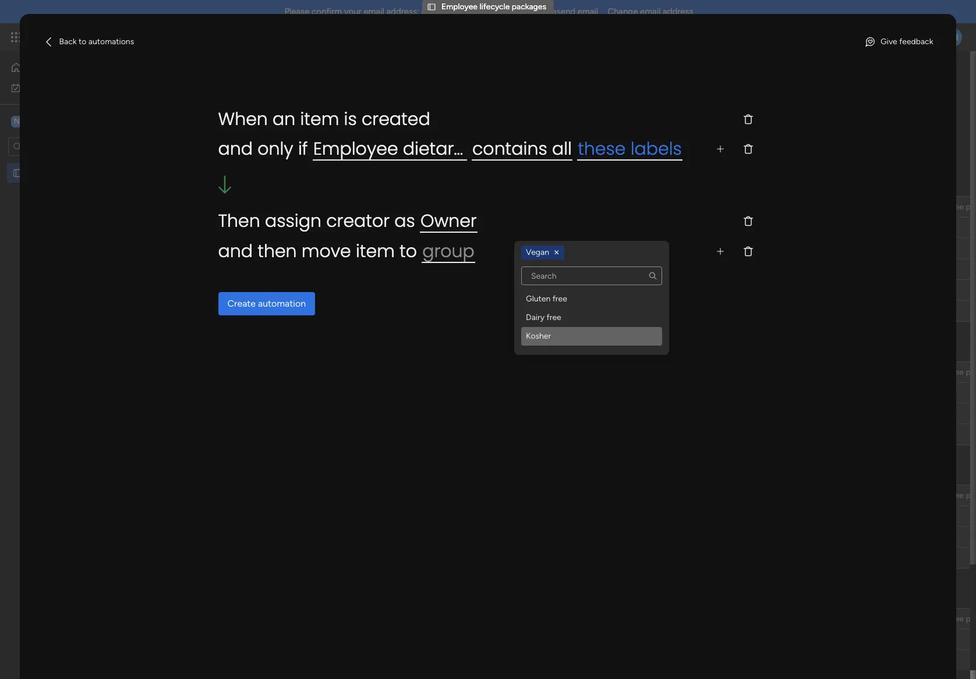 Task type: vqa. For each thing, say whether or not it's contained in the screenshot.
first Employee Phone Number Field from the bottom
no



Task type: locate. For each thing, give the bounding box(es) containing it.
0 horizontal spatial to
[[79, 37, 86, 47]]

2 pho from the top
[[966, 367, 976, 377]]

tree grid containing gluten free
[[521, 290, 662, 346]]

0 horizontal spatial item
[[300, 107, 339, 132]]

as
[[395, 209, 415, 234]]

give feedback button
[[860, 33, 938, 51]]

form
[[231, 109, 250, 119]]

item left 2 on the left of page
[[220, 244, 237, 254]]

packages
[[512, 2, 546, 12], [98, 168, 132, 178]]

item
[[200, 140, 217, 150], [220, 223, 237, 233], [220, 244, 237, 254]]

these
[[578, 137, 626, 162]]

1 vertical spatial submitted
[[571, 264, 609, 274]]

sort
[[505, 140, 521, 150]]

n button
[[8, 112, 116, 131]]

2 horizontal spatial email
[[640, 6, 661, 17]]

and down when
[[218, 137, 253, 162]]

1 horizontal spatial email
[[578, 6, 598, 17]]

ai
[[265, 140, 272, 150]]

employee lifecycle packages list box
[[0, 161, 149, 340]]

please
[[284, 6, 310, 17]]

item 1
[[220, 223, 242, 233]]

and down item 1
[[218, 239, 253, 264]]

3 employee pho from the top
[[928, 491, 976, 501]]

0 vertical spatial item
[[300, 107, 339, 132]]

vegan
[[526, 248, 549, 257]]

angle down image
[[227, 141, 233, 149]]

automations
[[88, 37, 134, 47]]

to right back
[[79, 37, 86, 47]]

item
[[300, 107, 339, 132], [356, 239, 395, 264]]

2 email from the left
[[578, 6, 598, 17]]

1 pho from the top
[[966, 202, 976, 212]]

employee lifecycle packages
[[442, 2, 546, 12], [27, 168, 132, 178]]

1 vertical spatial item
[[356, 239, 395, 264]]

lifecycle
[[480, 2, 510, 12], [65, 168, 96, 178]]

filter button
[[428, 136, 483, 154]]

option
[[0, 163, 149, 165]]

automation
[[258, 299, 306, 310]]

free for gluten free
[[553, 294, 567, 304]]

2 vertical spatial item
[[220, 244, 237, 254]]

email right 'change'
[[640, 6, 661, 17]]

feedback
[[899, 37, 933, 47]]

hide
[[550, 140, 567, 150]]

0 vertical spatial to
[[79, 37, 86, 47]]

robinsongreg175@gmail.com
[[421, 6, 535, 17]]

monday work management
[[52, 30, 181, 44]]

pho
[[966, 202, 976, 212], [966, 367, 976, 377], [966, 491, 976, 501], [966, 614, 976, 624]]

3 email from the left
[[640, 6, 661, 17]]

home image
[[10, 62, 22, 73]]

address
[[663, 6, 693, 17]]

Search in workspace field
[[24, 140, 97, 153]]

1 vertical spatial free
[[547, 313, 561, 323]]

employee lifecycle packages inside 'list box'
[[27, 168, 132, 178]]

1 vertical spatial and
[[218, 239, 253, 264]]

1 and from the top
[[218, 137, 253, 162]]

0 horizontal spatial submitted
[[200, 177, 256, 192]]

0 vertical spatial submitted
[[200, 177, 256, 192]]

restriction
[[468, 137, 554, 162]]

email
[[364, 6, 384, 17], [578, 6, 598, 17], [640, 6, 661, 17]]

free right gluten
[[553, 294, 567, 304]]

free right dairy
[[547, 313, 561, 323]]

0 vertical spatial free
[[553, 294, 567, 304]]

1 vertical spatial to
[[400, 239, 417, 264]]

owner
[[421, 209, 477, 234]]

back to automations
[[59, 37, 134, 47]]

create automation button
[[218, 293, 315, 316]]

illness
[[510, 264, 532, 274]]

new
[[181, 140, 198, 150]]

2 employee pho from the top
[[928, 367, 976, 377]]

add view image
[[304, 110, 308, 119]]

0 vertical spatial item
[[200, 140, 217, 150]]

3 pho from the top
[[966, 491, 976, 501]]

free for dairy free
[[547, 313, 561, 323]]

monday
[[52, 30, 92, 44]]

chart button
[[259, 105, 297, 123]]

person
[[392, 140, 417, 150]]

item up v2 search image
[[300, 107, 339, 132]]

1 horizontal spatial lifecycle
[[480, 2, 510, 12]]

change email address
[[608, 6, 693, 17]]

0 vertical spatial employee lifecycle packages
[[442, 2, 546, 12]]

1 horizontal spatial submitted
[[571, 264, 609, 274]]

family illness
[[484, 264, 532, 274]]

0 horizontal spatial email
[[364, 6, 384, 17]]

integrate
[[744, 109, 778, 119]]

packages inside 'list box'
[[98, 168, 132, 178]]

0 vertical spatial lifecycle
[[480, 2, 510, 12]]

employee pho
[[928, 202, 976, 212], [928, 367, 976, 377], [928, 491, 976, 501], [928, 614, 976, 624]]

1 horizontal spatial packages
[[512, 2, 546, 12]]

gluten
[[526, 294, 551, 304]]

0 vertical spatial packages
[[512, 2, 546, 12]]

Submitted field
[[197, 177, 259, 192]]

2 and from the top
[[218, 239, 253, 264]]

to down as
[[400, 239, 417, 264]]

wedding
[[492, 243, 525, 253]]

1 email from the left
[[364, 6, 384, 17]]

arrow down image
[[469, 138, 483, 152]]

ai logo image
[[251, 140, 260, 150]]

3 employee pho field from the top
[[925, 490, 976, 502]]

employee
[[442, 2, 478, 12], [313, 137, 398, 162], [27, 168, 63, 178], [928, 202, 964, 212], [928, 367, 964, 377], [928, 491, 964, 501], [928, 614, 964, 624]]

email right your
[[364, 6, 384, 17]]

1 vertical spatial item
[[220, 223, 237, 233]]

0 vertical spatial and
[[218, 137, 253, 162]]

1 horizontal spatial to
[[400, 239, 417, 264]]

item down creator
[[356, 239, 395, 264]]

Employee pho field
[[925, 201, 976, 213], [925, 366, 976, 379], [925, 490, 976, 502], [925, 613, 976, 626]]

address:
[[386, 6, 419, 17]]

submitted
[[200, 177, 256, 192], [571, 264, 609, 274]]

chart
[[267, 109, 288, 119]]

confirm
[[312, 6, 342, 17]]

sort button
[[486, 136, 527, 154]]

list box containing gluten free
[[519, 267, 665, 346]]

item left "1"
[[220, 223, 237, 233]]

only
[[258, 137, 293, 162]]

tree grid
[[521, 290, 662, 346]]

and
[[218, 137, 253, 162], [218, 239, 253, 264]]

these labels
[[578, 137, 682, 162]]

and for and only if employee dietary restriction
[[218, 137, 253, 162]]

1 horizontal spatial item
[[356, 239, 395, 264]]

1 employee pho from the top
[[928, 202, 976, 212]]

list box
[[519, 267, 665, 346]]

person button
[[374, 136, 424, 154]]

vegan element
[[521, 246, 564, 260]]

1 vertical spatial packages
[[98, 168, 132, 178]]

0 horizontal spatial employee lifecycle packages
[[27, 168, 132, 178]]

1 vertical spatial employee lifecycle packages
[[27, 168, 132, 178]]

None search field
[[521, 267, 662, 285]]

item right new
[[200, 140, 217, 150]]

2 employee pho field from the top
[[925, 366, 976, 379]]

to
[[79, 37, 86, 47], [400, 239, 417, 264]]

email for change email address
[[640, 6, 661, 17]]

2
[[239, 244, 243, 254]]

and for and then move item to group
[[218, 239, 253, 264]]

give feedback link
[[860, 33, 938, 51]]

and then move item to group
[[218, 239, 475, 264]]

0 horizontal spatial packages
[[98, 168, 132, 178]]

Search field
[[332, 137, 367, 153]]

create automation
[[227, 299, 306, 310]]

0 horizontal spatial lifecycle
[[65, 168, 96, 178]]

1 vertical spatial lifecycle
[[65, 168, 96, 178]]

give feedback
[[881, 37, 933, 47]]

your
[[344, 6, 362, 17]]

email right resend
[[578, 6, 598, 17]]

to inside button
[[79, 37, 86, 47]]

dairy
[[526, 313, 545, 323]]



Task type: describe. For each thing, give the bounding box(es) containing it.
email for resend email
[[578, 6, 598, 17]]

1
[[239, 223, 242, 233]]

submitted inside field
[[200, 177, 256, 192]]

creator
[[326, 209, 390, 234]]

1 employee pho field from the top
[[925, 201, 976, 213]]

resend email link
[[546, 6, 598, 17]]

all
[[552, 137, 572, 162]]

work
[[94, 30, 115, 44]]

back
[[59, 37, 77, 47]]

new item
[[181, 140, 217, 150]]

change
[[608, 6, 638, 17]]

family
[[484, 264, 508, 274]]

dairy free
[[526, 313, 561, 323]]

kosher
[[526, 331, 551, 341]]

create
[[227, 299, 256, 310]]

gluten free
[[526, 294, 567, 304]]

management
[[117, 30, 181, 44]]

greg robinson image
[[944, 28, 962, 47]]

ai assistant button
[[246, 136, 313, 154]]

group
[[422, 239, 475, 264]]

assign
[[265, 209, 321, 234]]

contains all
[[472, 137, 572, 162]]

if
[[298, 137, 308, 162]]

contains
[[472, 137, 547, 162]]

please confirm your email address: robinsongreg175@gmail.com
[[284, 6, 535, 17]]

then
[[258, 239, 297, 264]]

when
[[218, 107, 268, 132]]

help image
[[903, 31, 915, 43]]

resend
[[546, 6, 576, 17]]

give
[[881, 37, 897, 47]]

is
[[344, 107, 357, 132]]

new item button
[[176, 136, 222, 154]]

and only if employee dietary restriction
[[218, 137, 554, 162]]

search everything image
[[877, 31, 889, 43]]

n
[[14, 116, 20, 126]]

public board image
[[12, 167, 23, 179]]

workspace image
[[11, 115, 23, 128]]

item inside button
[[200, 140, 217, 150]]

employee inside 'list box'
[[27, 168, 63, 178]]

ai assistant
[[265, 140, 308, 150]]

then
[[218, 209, 260, 234]]

lifecycle inside 'list box'
[[65, 168, 96, 178]]

4 pho from the top
[[966, 614, 976, 624]]

created
[[362, 107, 430, 132]]

assistant
[[274, 140, 308, 150]]

move
[[302, 239, 351, 264]]

item 2
[[220, 244, 243, 254]]

1 horizontal spatial employee lifecycle packages
[[442, 2, 546, 12]]

resend email
[[546, 6, 598, 17]]

item for item 2
[[220, 244, 237, 254]]

remove image
[[552, 248, 561, 257]]

labels
[[631, 137, 682, 162]]

4 employee pho from the top
[[928, 614, 976, 624]]

change email address link
[[608, 6, 693, 17]]

an
[[273, 107, 295, 132]]

filter
[[446, 140, 465, 150]]

back to automations button
[[38, 33, 139, 51]]

search image
[[648, 271, 658, 281]]

when an item is created
[[218, 107, 430, 132]]

item for item 1
[[220, 223, 237, 233]]

dietary
[[403, 137, 463, 162]]

select product image
[[10, 31, 22, 43]]

4 employee pho field from the top
[[925, 613, 976, 626]]

Search for content search field
[[521, 267, 662, 285]]

my work image
[[10, 82, 21, 93]]

then assign creator as owner
[[218, 209, 477, 234]]

v2 search image
[[324, 138, 332, 152]]

form button
[[222, 105, 259, 123]]

hide button
[[531, 136, 574, 154]]



